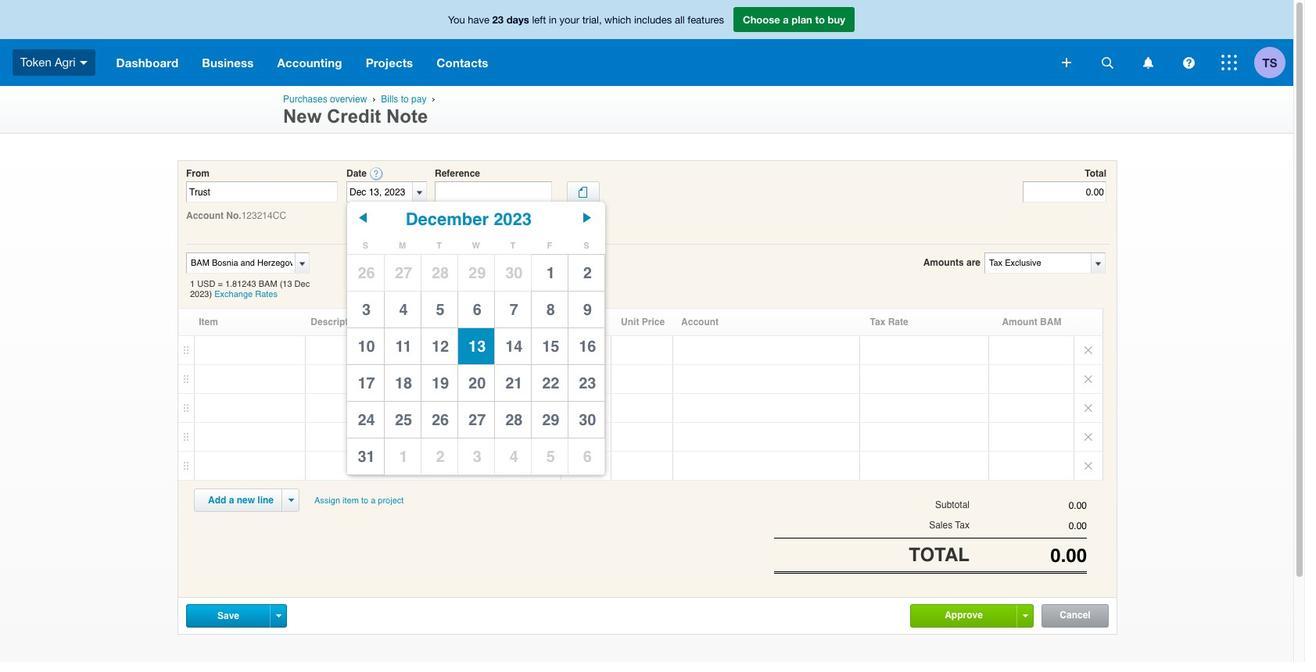 Task type: describe. For each thing, give the bounding box(es) containing it.
cancel button
[[1042, 605, 1108, 627]]

purchases overview link
[[283, 94, 367, 105]]

dec
[[295, 279, 310, 289]]

1 horizontal spatial 6 link
[[568, 439, 604, 475]]

overview
[[330, 94, 367, 105]]

13 for 13 dec 2023
[[283, 279, 292, 289]]

ts
[[1263, 55, 1277, 69]]

15
[[542, 338, 559, 356]]

1.81243
[[225, 279, 256, 289]]

7
[[510, 301, 518, 319]]

note
[[386, 106, 428, 127]]

3 delete line item image from the top
[[1075, 423, 1103, 451]]

assign item to a project
[[314, 496, 404, 506]]

24
[[358, 411, 375, 429]]

) exchange rates
[[209, 289, 278, 300]]

2 for the 2 link to the left
[[436, 448, 445, 466]]

total
[[1085, 168, 1107, 179]]

approve link
[[911, 605, 1017, 626]]

2 s from the left
[[584, 241, 589, 251]]

purchases overview › bills to pay › new credit note
[[283, 94, 438, 127]]

1 vertical spatial 4
[[510, 448, 518, 466]]

16 link
[[568, 329, 604, 365]]

0 horizontal spatial bam
[[259, 279, 277, 289]]

4 delete line item image from the top
[[1075, 452, 1103, 480]]

december 2023 button
[[403, 210, 532, 229]]

qty
[[587, 317, 603, 328]]

agri
[[55, 55, 76, 69]]

more save options... image
[[276, 615, 281, 618]]

0 horizontal spatial 1
[[190, 279, 195, 289]]

14
[[505, 338, 523, 356]]

26 for top the 26 link
[[358, 264, 375, 282]]

23 link
[[568, 365, 604, 401]]

assign
[[314, 496, 340, 506]]

13 dec 2023
[[190, 279, 310, 300]]

accounting
[[277, 56, 342, 70]]

purchases
[[283, 94, 327, 105]]

description
[[311, 317, 362, 328]]

24 link
[[347, 402, 383, 438]]

includes
[[634, 14, 672, 26]]

6 for 6 link to the left
[[473, 301, 482, 319]]

unit price
[[621, 317, 665, 328]]

line
[[258, 495, 274, 506]]

no.
[[226, 211, 241, 221]]

3 for bottommost 3 link
[[473, 448, 482, 466]]

18 link
[[384, 365, 420, 401]]

0 horizontal spatial 2 link
[[421, 439, 457, 475]]

account for account
[[681, 317, 719, 328]]

0 vertical spatial 26 link
[[347, 255, 383, 291]]

0 horizontal spatial 30
[[505, 264, 523, 282]]

december
[[406, 210, 489, 229]]

0 horizontal spatial 3 link
[[347, 292, 383, 328]]

10
[[358, 338, 375, 356]]

11 link
[[384, 329, 420, 365]]

1 horizontal spatial 2 link
[[568, 255, 604, 291]]

1 horizontal spatial 28 link
[[495, 402, 531, 438]]

20
[[468, 375, 486, 393]]

2023 inside button
[[494, 210, 532, 229]]

total
[[909, 544, 970, 566]]

3 for the left 3 link
[[362, 301, 371, 319]]

sales tax
[[929, 520, 970, 531]]

7 link
[[495, 292, 531, 328]]

you have 23 days left in your trial, which includes all features
[[448, 13, 724, 26]]

accounting button
[[265, 39, 354, 86]]

0 vertical spatial 28 link
[[421, 255, 457, 291]]

27 for topmost 27 link
[[395, 264, 412, 282]]

1 delete line item image from the top
[[1075, 365, 1103, 394]]

1 s from the left
[[363, 241, 368, 251]]

token agri button
[[0, 39, 104, 86]]

business
[[202, 56, 254, 70]]

1 vertical spatial 27 link
[[458, 402, 494, 438]]

sales
[[929, 520, 953, 531]]

projects
[[366, 56, 413, 70]]

17
[[358, 375, 375, 393]]

contacts
[[437, 56, 488, 70]]

31
[[358, 448, 375, 466]]

1 vertical spatial bam
[[1040, 317, 1062, 328]]

amounts are
[[923, 257, 981, 268]]

2 horizontal spatial to
[[815, 13, 825, 26]]

1 horizontal spatial 1 link
[[532, 255, 568, 291]]

contacts button
[[425, 39, 500, 86]]

9
[[583, 301, 592, 319]]

0 vertical spatial 28
[[432, 264, 449, 282]]

usd
[[197, 279, 215, 289]]

0 vertical spatial 27 link
[[384, 255, 420, 291]]

1 horizontal spatial 30 link
[[568, 402, 604, 438]]

12
[[432, 338, 449, 356]]

amount bam
[[1002, 317, 1062, 328]]

credit
[[327, 106, 381, 127]]

1 horizontal spatial a
[[371, 496, 376, 506]]

1 vertical spatial 4 link
[[495, 439, 531, 475]]

0 vertical spatial 4 link
[[384, 292, 420, 328]]

20 link
[[458, 365, 494, 401]]

19
[[432, 375, 449, 393]]

0 horizontal spatial tax
[[870, 317, 886, 328]]

1 horizontal spatial 1
[[399, 448, 408, 466]]

1 vertical spatial 28
[[505, 411, 523, 429]]

0 horizontal spatial 30 link
[[495, 255, 531, 291]]

25
[[395, 411, 412, 429]]

1 vertical spatial 1 link
[[384, 439, 420, 475]]

features
[[688, 14, 724, 26]]

exchange rates link
[[214, 289, 278, 300]]

26 for the 26 link to the right
[[432, 411, 449, 429]]

new
[[283, 106, 322, 127]]

a for plan
[[783, 13, 789, 26]]

trial,
[[582, 14, 602, 26]]

assign item to a project link
[[307, 489, 411, 513]]

price
[[642, 317, 665, 328]]

13 link
[[458, 329, 494, 365]]

project
[[378, 496, 404, 506]]

rates
[[255, 289, 278, 300]]

ts button
[[1254, 39, 1293, 86]]

1 t from the left
[[437, 241, 442, 251]]

projects button
[[354, 39, 425, 86]]

Total text field
[[1023, 182, 1107, 203]]

0 horizontal spatial 4
[[399, 301, 408, 319]]

a for new
[[229, 495, 234, 506]]

=
[[218, 279, 223, 289]]

add a new line link
[[199, 490, 283, 512]]

1 horizontal spatial tax
[[955, 520, 970, 531]]

Date text field
[[347, 182, 412, 202]]

2 t from the left
[[510, 241, 515, 251]]

5 for topmost 5 link
[[436, 301, 445, 319]]

are
[[967, 257, 981, 268]]

bills
[[381, 94, 398, 105]]

exchange
[[214, 289, 253, 300]]



Task type: locate. For each thing, give the bounding box(es) containing it.
f
[[547, 241, 552, 251]]

26 link right 25 on the left bottom
[[421, 402, 457, 438]]

5
[[436, 301, 445, 319], [546, 448, 555, 466]]

1 horizontal spatial 2
[[583, 264, 592, 282]]

0 vertical spatial 30 link
[[495, 255, 531, 291]]

choose
[[743, 13, 780, 26]]

bam up rates
[[259, 279, 277, 289]]

0 vertical spatial 30
[[505, 264, 523, 282]]

account no. 123214cc
[[186, 211, 286, 221]]

2 › from the left
[[432, 94, 435, 104]]

account left no.
[[186, 211, 224, 221]]

1 down 25 on the left bottom
[[399, 448, 408, 466]]

t down december
[[437, 241, 442, 251]]

1 horizontal spatial bam
[[1040, 317, 1062, 328]]

1 horizontal spatial 3
[[473, 448, 482, 466]]

token
[[20, 55, 51, 69]]

None text field
[[970, 501, 1087, 512], [970, 545, 1087, 567], [970, 501, 1087, 512], [970, 545, 1087, 567]]

9 link
[[568, 292, 604, 328]]

0 vertical spatial tax
[[870, 317, 886, 328]]

None text field
[[186, 182, 338, 203], [187, 253, 292, 273], [985, 253, 1090, 273], [970, 521, 1087, 532], [186, 182, 338, 203], [187, 253, 292, 273], [985, 253, 1090, 273], [970, 521, 1087, 532]]

1 link down f
[[532, 255, 568, 291]]

december 2023
[[406, 210, 532, 229]]

0 horizontal spatial 28
[[432, 264, 449, 282]]

0 vertical spatial bam
[[259, 279, 277, 289]]

to inside purchases overview › bills to pay › new credit note
[[401, 94, 409, 105]]

5 up 12 link
[[436, 301, 445, 319]]

0 horizontal spatial s
[[363, 241, 368, 251]]

5 link up 12 link
[[421, 292, 457, 328]]

delete line item image
[[1075, 365, 1103, 394], [1075, 394, 1103, 422], [1075, 423, 1103, 451], [1075, 452, 1103, 480]]

29 down the 22
[[542, 411, 559, 429]]

2 link up 9 link
[[568, 255, 604, 291]]

svg image
[[1101, 57, 1113, 68], [1143, 57, 1153, 68], [1062, 58, 1071, 67], [79, 61, 87, 65]]

2023 inside 13 dec 2023
[[190, 289, 209, 300]]

27 for the bottommost 27 link
[[468, 411, 486, 429]]

0 horizontal spatial account
[[186, 211, 224, 221]]

0 horizontal spatial ›
[[372, 94, 376, 104]]

26 up description
[[358, 264, 375, 282]]

t left f
[[510, 241, 515, 251]]

1 horizontal spatial t
[[510, 241, 515, 251]]

4 down 21
[[510, 448, 518, 466]]

22 link
[[532, 365, 568, 401]]

save
[[217, 611, 239, 622]]

12 link
[[421, 329, 457, 365]]

to left buy
[[815, 13, 825, 26]]

6 left 7 link
[[473, 301, 482, 319]]

svg image inside token agri popup button
[[79, 61, 87, 65]]

1 horizontal spatial 23
[[579, 375, 596, 393]]

1 horizontal spatial 2023
[[494, 210, 532, 229]]

token agri
[[20, 55, 76, 69]]

t
[[437, 241, 442, 251], [510, 241, 515, 251]]

0 vertical spatial to
[[815, 13, 825, 26]]

w
[[472, 241, 480, 251]]

29 link
[[458, 255, 494, 291], [532, 402, 568, 438]]

6 down 23 link
[[583, 448, 592, 466]]

29 down w on the top
[[468, 264, 486, 282]]

25 link
[[384, 402, 420, 438]]

28
[[432, 264, 449, 282], [505, 411, 523, 429]]

23 down 16
[[579, 375, 596, 393]]

)
[[209, 289, 212, 300]]

0 horizontal spatial 23
[[492, 13, 504, 26]]

1 vertical spatial 6 link
[[568, 439, 604, 475]]

tax right sales at bottom right
[[955, 520, 970, 531]]

28 link down december
[[421, 255, 457, 291]]

dashboard link
[[104, 39, 190, 86]]

2 delete line item image from the top
[[1075, 394, 1103, 422]]

0 horizontal spatial 6 link
[[458, 292, 494, 328]]

4 link
[[384, 292, 420, 328], [495, 439, 531, 475]]

11
[[395, 338, 412, 356]]

1 vertical spatial account
[[681, 317, 719, 328]]

2023 down reference text box
[[494, 210, 532, 229]]

2 vertical spatial to
[[361, 496, 368, 506]]

1 horizontal spatial 4
[[510, 448, 518, 466]]

svg image
[[1222, 55, 1237, 70], [1183, 57, 1195, 68]]

3 down the 20
[[473, 448, 482, 466]]

4
[[399, 301, 408, 319], [510, 448, 518, 466]]

1 horizontal spatial 26 link
[[421, 402, 457, 438]]

tax left 'rate'
[[870, 317, 886, 328]]

30 up 7 link
[[505, 264, 523, 282]]

your
[[560, 14, 580, 26]]

save link
[[187, 605, 270, 627]]

item
[[199, 317, 218, 328]]

29 link down the 22
[[532, 402, 568, 438]]

to left 'pay'
[[401, 94, 409, 105]]

0 vertical spatial 6 link
[[458, 292, 494, 328]]

1 vertical spatial 30 link
[[568, 402, 604, 438]]

all
[[675, 14, 685, 26]]

a left plan
[[783, 13, 789, 26]]

›
[[372, 94, 376, 104], [432, 94, 435, 104]]

30 link down 23 link
[[568, 402, 604, 438]]

banner
[[0, 0, 1293, 86]]

5 link
[[421, 292, 457, 328], [532, 439, 568, 475]]

0 horizontal spatial 28 link
[[421, 255, 457, 291]]

123214cc
[[241, 211, 286, 221]]

1 vertical spatial 6
[[583, 448, 592, 466]]

account for account no. 123214cc
[[186, 211, 224, 221]]

0 horizontal spatial 27 link
[[384, 255, 420, 291]]

0 vertical spatial 5 link
[[421, 292, 457, 328]]

29 for rightmost 29 link
[[542, 411, 559, 429]]

bam right 'amount'
[[1040, 317, 1062, 328]]

6 link down 23 link
[[568, 439, 604, 475]]

29 for left 29 link
[[468, 264, 486, 282]]

21
[[505, 375, 523, 393]]

1 horizontal spatial 6
[[583, 448, 592, 466]]

27 link down the m
[[384, 255, 420, 291]]

left
[[532, 14, 546, 26]]

27 link down the 20
[[458, 402, 494, 438]]

0 horizontal spatial 27
[[395, 264, 412, 282]]

6 for right 6 link
[[583, 448, 592, 466]]

› right 'pay'
[[432, 94, 435, 104]]

1 horizontal spatial 29 link
[[532, 402, 568, 438]]

2 horizontal spatial 1
[[546, 264, 555, 282]]

tax rate
[[870, 317, 908, 328]]

1 vertical spatial 29 link
[[532, 402, 568, 438]]

28 down december
[[432, 264, 449, 282]]

1 vertical spatial 3
[[473, 448, 482, 466]]

13 for 13
[[468, 338, 486, 356]]

0 horizontal spatial t
[[437, 241, 442, 251]]

13 left the 14 "link"
[[468, 338, 486, 356]]

1 › from the left
[[372, 94, 376, 104]]

2023
[[494, 210, 532, 229], [190, 289, 209, 300]]

a left the new
[[229, 495, 234, 506]]

s left the m
[[363, 241, 368, 251]]

2 link right 31
[[421, 439, 457, 475]]

date
[[346, 168, 367, 179]]

account right price at the top of the page
[[681, 317, 719, 328]]

13 left "dec" at the top
[[283, 279, 292, 289]]

1 vertical spatial 26 link
[[421, 402, 457, 438]]

3 link
[[347, 292, 383, 328], [458, 439, 494, 475]]

1 horizontal spatial to
[[401, 94, 409, 105]]

1 vertical spatial 27
[[468, 411, 486, 429]]

29 link down w on the top
[[458, 255, 494, 291]]

0 vertical spatial 2 link
[[568, 255, 604, 291]]

delete line item image
[[1075, 336, 1103, 365]]

1 horizontal spatial 3 link
[[458, 439, 494, 475]]

8 link
[[532, 292, 568, 328]]

have
[[468, 14, 490, 26]]

5 down the 22
[[546, 448, 555, 466]]

0 horizontal spatial 29 link
[[458, 255, 494, 291]]

1 vertical spatial to
[[401, 94, 409, 105]]

30 link up 7 link
[[495, 255, 531, 291]]

1 vertical spatial 13
[[468, 338, 486, 356]]

0 horizontal spatial 26
[[358, 264, 375, 282]]

1 link
[[532, 255, 568, 291], [384, 439, 420, 475]]

0 horizontal spatial 29
[[468, 264, 486, 282]]

1 vertical spatial 2 link
[[421, 439, 457, 475]]

1 vertical spatial 30
[[579, 411, 596, 429]]

26 down 19
[[432, 411, 449, 429]]

a left "project"
[[371, 496, 376, 506]]

0 horizontal spatial 4 link
[[384, 292, 420, 328]]

1 horizontal spatial 5 link
[[532, 439, 568, 475]]

0 horizontal spatial to
[[361, 496, 368, 506]]

0 vertical spatial 2
[[583, 264, 592, 282]]

add a new line
[[208, 495, 274, 506]]

6 link up 13 link
[[458, 292, 494, 328]]

amount
[[1002, 317, 1038, 328]]

1 horizontal spatial 13
[[468, 338, 486, 356]]

27 link
[[384, 255, 420, 291], [458, 402, 494, 438]]

0 vertical spatial 13
[[283, 279, 292, 289]]

4 link up 11 link
[[384, 292, 420, 328]]

2023 down usd
[[190, 289, 209, 300]]

amounts
[[923, 257, 964, 268]]

new
[[237, 495, 255, 506]]

bam
[[259, 279, 277, 289], [1040, 317, 1062, 328]]

0 vertical spatial 3
[[362, 301, 371, 319]]

Reference text field
[[435, 182, 552, 203]]

0 vertical spatial 27
[[395, 264, 412, 282]]

0 horizontal spatial svg image
[[1183, 57, 1195, 68]]

1 horizontal spatial s
[[584, 241, 589, 251]]

(
[[280, 279, 283, 289]]

item
[[343, 496, 359, 506]]

rate
[[888, 317, 908, 328]]

0 vertical spatial 5
[[436, 301, 445, 319]]

1 link right 31
[[384, 439, 420, 475]]

1 vertical spatial 23
[[579, 375, 596, 393]]

4 up 11 link
[[399, 301, 408, 319]]

0 horizontal spatial 1 link
[[384, 439, 420, 475]]

from
[[186, 168, 210, 179]]

2 horizontal spatial a
[[783, 13, 789, 26]]

3 link up 10 link
[[347, 292, 383, 328]]

23 right have
[[492, 13, 504, 26]]

1 vertical spatial 5 link
[[532, 439, 568, 475]]

19 link
[[421, 365, 457, 401]]

0 horizontal spatial 2023
[[190, 289, 209, 300]]

0 horizontal spatial 6
[[473, 301, 482, 319]]

1 left usd
[[190, 279, 195, 289]]

22
[[542, 375, 559, 393]]

14 link
[[495, 329, 531, 365]]

29
[[468, 264, 486, 282], [542, 411, 559, 429]]

5 for 5 link to the bottom
[[546, 448, 555, 466]]

tax
[[870, 317, 886, 328], [955, 520, 970, 531]]

1 vertical spatial 28 link
[[495, 402, 531, 438]]

3
[[362, 301, 371, 319], [473, 448, 482, 466]]

1 horizontal spatial svg image
[[1222, 55, 1237, 70]]

2 link
[[568, 255, 604, 291], [421, 439, 457, 475]]

cancel
[[1060, 610, 1091, 621]]

1 vertical spatial 29
[[542, 411, 559, 429]]

2 down 19
[[436, 448, 445, 466]]

0 horizontal spatial 26 link
[[347, 255, 383, 291]]

27 down the m
[[395, 264, 412, 282]]

4 link down 21
[[495, 439, 531, 475]]

1 horizontal spatial 26
[[432, 411, 449, 429]]

10 link
[[347, 329, 383, 365]]

18
[[395, 375, 412, 393]]

1
[[546, 264, 555, 282], [190, 279, 195, 289], [399, 448, 408, 466]]

1 horizontal spatial 30
[[579, 411, 596, 429]]

approve
[[945, 610, 983, 621]]

30 link
[[495, 255, 531, 291], [568, 402, 604, 438]]

30 down 23 link
[[579, 411, 596, 429]]

13 inside 13 dec 2023
[[283, 279, 292, 289]]

26 link
[[347, 255, 383, 291], [421, 402, 457, 438]]

0 horizontal spatial a
[[229, 495, 234, 506]]

choose a plan to buy
[[743, 13, 845, 26]]

1 horizontal spatial account
[[681, 317, 719, 328]]

pay
[[411, 94, 427, 105]]

more add line options... image
[[288, 499, 294, 502]]

0 vertical spatial 29 link
[[458, 255, 494, 291]]

26
[[358, 264, 375, 282], [432, 411, 449, 429]]

21 link
[[495, 365, 531, 401]]

› left bills on the top of page
[[372, 94, 376, 104]]

0 vertical spatial 26
[[358, 264, 375, 282]]

0 vertical spatial 23
[[492, 13, 504, 26]]

banner containing ts
[[0, 0, 1293, 86]]

27 down the 20
[[468, 411, 486, 429]]

3 link down the 20
[[458, 439, 494, 475]]

1 down f
[[546, 264, 555, 282]]

0 vertical spatial 29
[[468, 264, 486, 282]]

5 link down the 22
[[532, 439, 568, 475]]

28 down 21
[[505, 411, 523, 429]]

s right f
[[584, 241, 589, 251]]

1 vertical spatial 3 link
[[458, 439, 494, 475]]

1 horizontal spatial 27
[[468, 411, 486, 429]]

1 vertical spatial 26
[[432, 411, 449, 429]]

bills to pay link
[[381, 94, 427, 105]]

1 vertical spatial tax
[[955, 520, 970, 531]]

26 link up description
[[347, 255, 383, 291]]

13 inside 13 link
[[468, 338, 486, 356]]

2 up 9 link
[[583, 264, 592, 282]]

more approve options... image
[[1023, 615, 1028, 618]]

to
[[815, 13, 825, 26], [401, 94, 409, 105], [361, 496, 368, 506]]

6 link
[[458, 292, 494, 328], [568, 439, 604, 475]]

0 vertical spatial 2023
[[494, 210, 532, 229]]

3 up 10 link
[[362, 301, 371, 319]]

2 for right the 2 link
[[583, 264, 592, 282]]

to right the item
[[361, 496, 368, 506]]

28 link down 21
[[495, 402, 531, 438]]

subtotal
[[935, 500, 970, 511]]

dashboard
[[116, 56, 179, 70]]



Task type: vqa. For each thing, say whether or not it's contained in the screenshot.


